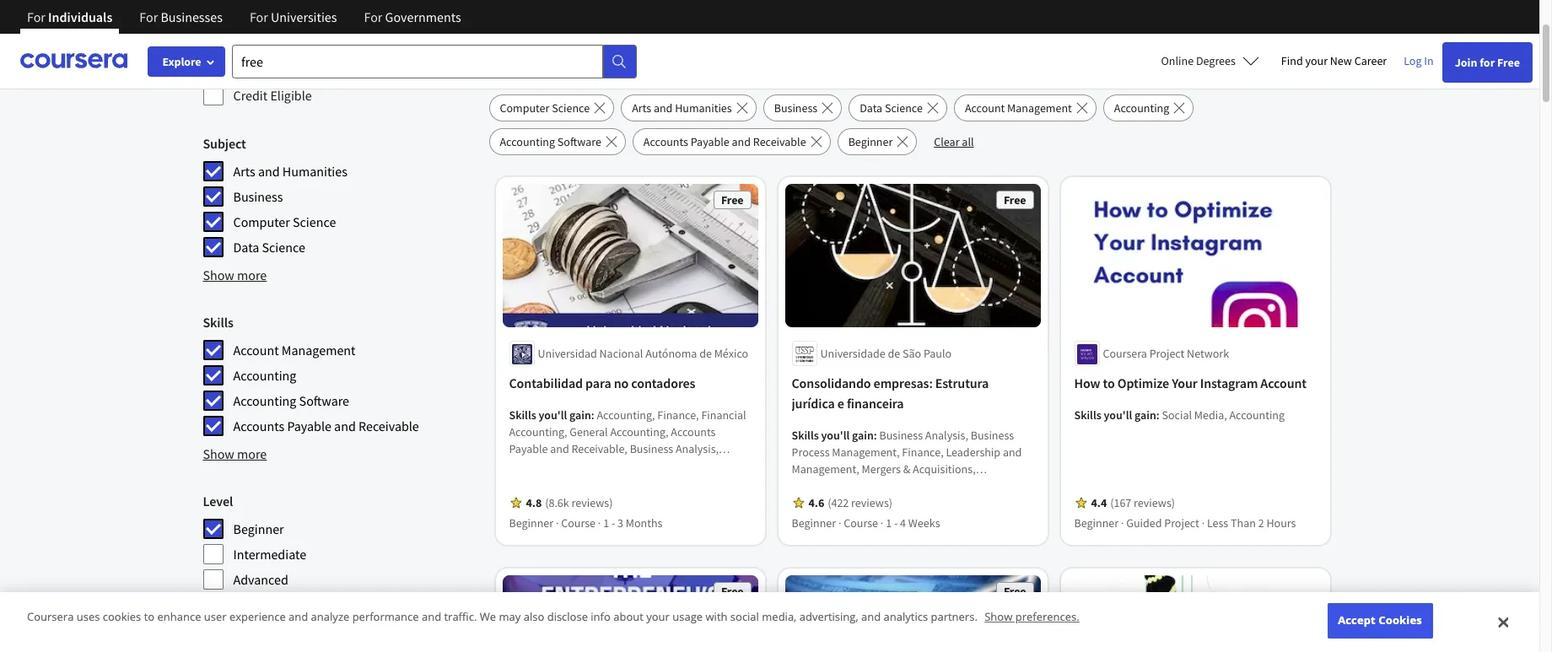 Task type: locate. For each thing, give the bounding box(es) containing it.
accounting, up operational
[[611, 425, 669, 440]]

acquisitions,
[[913, 462, 976, 477]]

1 show more from the top
[[203, 267, 267, 284]]

1 horizontal spatial coursera
[[1103, 346, 1148, 362]]

software
[[558, 134, 602, 149], [299, 392, 349, 409]]

show preferences. link
[[985, 610, 1080, 625]]

management, up mergers
[[832, 445, 900, 460]]

: down financeira
[[874, 428, 877, 443]]

1 vertical spatial arts
[[233, 163, 255, 180]]

arts and humanities up accounts payable and receivable 'button'
[[632, 100, 732, 116]]

show more button
[[203, 265, 267, 285], [203, 444, 267, 464]]

gain for estrutura
[[852, 428, 874, 443]]

coursera left uses
[[27, 610, 74, 625]]

1 horizontal spatial for
[[1480, 55, 1496, 70]]

finance, down 'contadores'
[[658, 408, 699, 423]]

gain left social
[[1135, 408, 1157, 423]]

· down (8.6k
[[556, 516, 559, 531]]

arts and humanities button
[[621, 95, 757, 122]]

business inside accounting, finance, financial accounting, general accounting, accounts payable and receivable, business analysis, financial analysis, operational analysis, planning, account management
[[630, 442, 674, 457]]

join for free link
[[1443, 42, 1533, 83]]

show for accounts
[[203, 446, 234, 462]]

1 left 4
[[886, 516, 892, 531]]

1 show more button from the top
[[203, 265, 267, 285]]

4.6 (422 reviews)
[[809, 496, 893, 511]]

4.6
[[809, 496, 825, 511]]

advertising,
[[800, 610, 859, 625]]

business button
[[763, 95, 842, 122]]

· left 4
[[881, 516, 884, 531]]

contabilidad
[[509, 375, 583, 392]]

gain down financeira
[[852, 428, 874, 443]]

1 horizontal spatial arts
[[632, 100, 652, 116]]

2 horizontal spatial you'll
[[1104, 408, 1133, 423]]

project up your
[[1150, 346, 1185, 362]]

2 - from the left
[[894, 516, 898, 531]]

advanced
[[233, 571, 288, 588]]

de
[[700, 346, 712, 362], [888, 346, 901, 362]]

1 course from the left
[[561, 516, 596, 531]]

skills
[[203, 314, 234, 331], [509, 408, 537, 423], [1075, 408, 1102, 423], [792, 428, 819, 443]]

social
[[1163, 408, 1192, 423]]

1 more from the top
[[237, 267, 267, 284]]

business down subject
[[233, 188, 283, 205]]

business up operational
[[630, 442, 674, 457]]

-
[[612, 516, 615, 531], [894, 516, 898, 531]]

clear
[[934, 134, 960, 149]]

0 vertical spatial management
[[1008, 100, 1072, 116]]

mixed
[[233, 597, 266, 614]]

1 horizontal spatial you'll
[[822, 428, 850, 443]]

show more for accounts payable and receivable
[[203, 446, 267, 462]]

3 for from the left
[[250, 8, 268, 25]]

beginner down '4.6'
[[792, 516, 836, 531]]

for left governments
[[364, 8, 383, 25]]

0 horizontal spatial receivable
[[359, 418, 419, 435]]

1 vertical spatial receivable
[[359, 418, 419, 435]]

and inside subject group
[[258, 163, 280, 180]]

e
[[838, 395, 845, 412]]

0 vertical spatial humanities
[[675, 100, 732, 116]]

by
[[244, 35, 262, 56]]

accounting software inside button
[[500, 134, 602, 149]]

0 horizontal spatial accounting software
[[233, 392, 349, 409]]

finance,
[[658, 408, 699, 423], [902, 445, 944, 460], [932, 496, 973, 511]]

2 reviews) from the left
[[852, 496, 893, 511]]

you'll up process
[[822, 428, 850, 443]]

2 de from the left
[[888, 346, 901, 362]]

2 vertical spatial management
[[601, 475, 666, 491]]

1 horizontal spatial gain
[[852, 428, 874, 443]]

1 vertical spatial data science
[[233, 239, 305, 256]]

reviews) for your
[[1134, 496, 1176, 511]]

skills you'll gain : up process
[[792, 428, 880, 443]]

arts down subject
[[233, 163, 255, 180]]

for for individuals
[[27, 8, 45, 25]]

0 horizontal spatial coursera
[[27, 610, 74, 625]]

4.4
[[1092, 496, 1107, 511]]

0 horizontal spatial accounts payable and receivable
[[233, 418, 419, 435]]

beginner down the data science button at the top of the page
[[849, 134, 893, 149]]

consolidando empresas: estrutura jurídica e financeira link
[[792, 373, 1034, 414]]

0 horizontal spatial management
[[282, 342, 356, 359]]

skills you'll gain : for contabilidad
[[509, 408, 597, 423]]

0 vertical spatial computer science
[[500, 100, 590, 116]]

1 horizontal spatial management
[[601, 475, 666, 491]]

de left méxico
[[700, 346, 712, 362]]

for left individuals
[[27, 8, 45, 25]]

financial up planning,
[[509, 459, 554, 474]]

4.4 (167 reviews)
[[1092, 496, 1176, 511]]

for right join
[[1480, 55, 1496, 70]]

1 horizontal spatial de
[[888, 346, 901, 362]]

management inside "skills" group
[[282, 342, 356, 359]]

explore
[[162, 54, 201, 69]]

to right cookies
[[144, 610, 155, 625]]

learning,
[[930, 513, 976, 528]]

join
[[1455, 55, 1478, 70]]

beginner
[[849, 134, 893, 149], [509, 516, 554, 531], [792, 516, 836, 531], [1075, 516, 1119, 531], [233, 521, 284, 538]]

accounting button
[[1104, 95, 1194, 122]]

business analysis, business process management, finance, leadership and management, mergers & acquisitions, regulations and compliance, strategy and operations, entrepreneurial finance, negotiation, reinforcement learning, accounting
[[792, 428, 1034, 528]]

beginner for how to optimize your instagram account
[[1075, 516, 1119, 531]]

humanities up accounts payable and receivable 'button'
[[675, 100, 732, 116]]

1 vertical spatial your
[[647, 610, 670, 625]]

accounting software
[[500, 134, 602, 149], [233, 392, 349, 409]]

1 for jurídica
[[886, 516, 892, 531]]

1 vertical spatial management
[[282, 342, 356, 359]]

1 1 from the left
[[604, 516, 609, 531]]

1 vertical spatial more
[[237, 446, 267, 462]]

1 vertical spatial show
[[203, 446, 234, 462]]

são
[[903, 346, 922, 362]]

business up 'leadership'
[[971, 428, 1015, 443]]

2 course from the left
[[844, 516, 879, 531]]

0 vertical spatial show
[[203, 267, 234, 284]]

0 vertical spatial to
[[1103, 375, 1115, 392]]

0 vertical spatial management,
[[832, 445, 900, 460]]

financial down méxico
[[702, 408, 747, 423]]

0 vertical spatial skills you'll gain :
[[509, 408, 597, 423]]

1 horizontal spatial accounting software
[[500, 134, 602, 149]]

0 vertical spatial finance,
[[658, 408, 699, 423]]

1 vertical spatial computer science
[[233, 214, 336, 230]]

: up general
[[591, 408, 595, 423]]

optimize
[[1118, 375, 1170, 392]]

1 horizontal spatial account management
[[965, 100, 1072, 116]]

for governments
[[364, 8, 461, 25]]

you'll down contabilidad
[[539, 408, 567, 423]]

you'll for contabilidad para no contadores
[[539, 408, 567, 423]]

2 show more from the top
[[203, 446, 267, 462]]

coursera image
[[20, 47, 127, 74]]

0 horizontal spatial computer
[[233, 214, 290, 230]]

2 for from the left
[[140, 8, 158, 25]]

0 horizontal spatial data science
[[233, 239, 305, 256]]

accounting, down contabilidad
[[509, 425, 568, 440]]

0 vertical spatial data science
[[860, 100, 923, 116]]

accounting
[[1115, 100, 1170, 116], [500, 134, 555, 149], [233, 367, 297, 384], [233, 392, 297, 409], [1230, 408, 1285, 423], [979, 513, 1034, 528]]

your right 'find'
[[1306, 53, 1328, 68]]

1 - from the left
[[612, 516, 615, 531]]

1 vertical spatial show more
[[203, 446, 267, 462]]

1 for contadores
[[604, 516, 609, 531]]

1 horizontal spatial course
[[844, 516, 879, 531]]

coursera up optimize
[[1103, 346, 1148, 362]]

receivable,
[[572, 442, 628, 457]]

accounts inside 'button'
[[644, 134, 689, 149]]

0 horizontal spatial account management
[[233, 342, 356, 359]]

for
[[603, 34, 631, 64], [1480, 55, 1496, 70]]

0 horizontal spatial course
[[561, 516, 596, 531]]

analyze
[[311, 610, 350, 625]]

1 horizontal spatial your
[[1306, 53, 1328, 68]]

entrepreneurial
[[852, 496, 930, 511]]

2 1 from the left
[[886, 516, 892, 531]]

to
[[1103, 375, 1115, 392], [144, 610, 155, 625]]

1 vertical spatial data
[[233, 239, 259, 256]]

2 horizontal spatial reviews)
[[1134, 496, 1176, 511]]

operational
[[602, 459, 661, 474]]

0 vertical spatial coursera
[[1103, 346, 1148, 362]]

6 · from the left
[[1202, 516, 1205, 531]]

2 horizontal spatial :
[[1157, 408, 1160, 423]]

accounts payable and receivable button
[[633, 128, 831, 155]]

0 vertical spatial arts
[[632, 100, 652, 116]]

gain up general
[[570, 408, 591, 423]]

- for jurídica
[[894, 516, 898, 531]]

0 horizontal spatial :
[[591, 408, 595, 423]]

analysis, down 'contadores'
[[676, 442, 719, 457]]

"free"
[[636, 34, 698, 64]]

4 for from the left
[[364, 8, 383, 25]]

usage
[[673, 610, 703, 625]]

· down "(167"
[[1122, 516, 1124, 531]]

1 · from the left
[[556, 516, 559, 531]]

show
[[203, 267, 234, 284], [203, 446, 234, 462], [985, 610, 1013, 625]]

coursera for coursera uses cookies to enhance user experience and analyze performance and traffic. we may also disclose info about your usage with social media, advertising, and analytics partners. show preferences.
[[27, 610, 74, 625]]

0 horizontal spatial skills you'll gain :
[[509, 408, 597, 423]]

universidad
[[538, 346, 597, 362]]

receivable inside 'button'
[[753, 134, 806, 149]]

to inside 'link'
[[1103, 375, 1115, 392]]

data science button
[[849, 95, 948, 122]]

1 vertical spatial coursera
[[27, 610, 74, 625]]

0 vertical spatial data
[[860, 100, 883, 116]]

1 horizontal spatial payable
[[509, 442, 548, 457]]

coursera for coursera project network
[[1103, 346, 1148, 362]]

analysis, down receivable,
[[557, 459, 600, 474]]

payable inside accounting, finance, financial accounting, general accounting, accounts payable and receivable, business analysis, financial analysis, operational analysis, planning, account management
[[509, 442, 548, 457]]

course down the 4.6 (422 reviews)
[[844, 516, 879, 531]]

1 reviews) from the left
[[572, 496, 613, 511]]

intermediate
[[233, 546, 306, 563]]

course down 4.8 (8.6k reviews)
[[561, 516, 596, 531]]

1 vertical spatial payable
[[287, 418, 332, 435]]

1 left 3
[[604, 516, 609, 531]]

businesses
[[161, 8, 223, 25]]

account inside button
[[965, 100, 1005, 116]]

beginner down 4.8 at the bottom left of page
[[509, 516, 554, 531]]

analysis, up 'leadership'
[[926, 428, 969, 443]]

1 vertical spatial skills you'll gain :
[[792, 428, 880, 443]]

find
[[1282, 53, 1304, 68]]

payable
[[691, 134, 730, 149], [287, 418, 332, 435], [509, 442, 548, 457]]

0 horizontal spatial arts and humanities
[[233, 163, 348, 180]]

operations,
[[792, 496, 850, 511]]

reviews) up beginner · course · 1 - 3 months
[[572, 496, 613, 511]]

0 vertical spatial arts and humanities
[[632, 100, 732, 116]]

1 horizontal spatial arts and humanities
[[632, 100, 732, 116]]

1 horizontal spatial accounts payable and receivable
[[644, 134, 806, 149]]

1 for from the left
[[27, 8, 45, 25]]

2 horizontal spatial payable
[[691, 134, 730, 149]]

0 vertical spatial financial
[[702, 408, 747, 423]]

for up by
[[250, 8, 268, 25]]

arts inside subject group
[[233, 163, 255, 180]]

accept
[[1339, 613, 1376, 628]]

2 show more button from the top
[[203, 444, 267, 464]]

more for data
[[237, 267, 267, 284]]

accounts payable and receivable inside 'button'
[[644, 134, 806, 149]]

analysis, inside "business analysis, business process management, finance, leadership and management, mergers & acquisitions, regulations and compliance, strategy and operations, entrepreneurial finance, negotiation, reinforcement learning, accounting"
[[926, 428, 969, 443]]

show for data
[[203, 267, 234, 284]]

skills you'll gain :
[[509, 408, 597, 423], [792, 428, 880, 443]]

2 vertical spatial payable
[[509, 442, 548, 457]]

0 vertical spatial accounting software
[[500, 134, 602, 149]]

autónoma
[[646, 346, 697, 362]]

1 vertical spatial humanities
[[283, 163, 348, 180]]

4.8
[[526, 496, 542, 511]]

receivable inside "skills" group
[[359, 418, 419, 435]]

1 vertical spatial software
[[299, 392, 349, 409]]

0 horizontal spatial computer science
[[233, 214, 336, 230]]

no
[[614, 375, 629, 392]]

computer science inside subject group
[[233, 214, 336, 230]]

show more button for accounts
[[203, 444, 267, 464]]

3 reviews) from the left
[[1134, 496, 1176, 511]]

0 horizontal spatial 1
[[604, 516, 609, 531]]

course for contadores
[[561, 516, 596, 531]]

online degrees
[[1162, 53, 1236, 68]]

for universities
[[250, 8, 337, 25]]

1 vertical spatial to
[[144, 610, 155, 625]]

how to optimize your instagram account
[[1075, 375, 1307, 392]]

1 vertical spatial accounts payable and receivable
[[233, 418, 419, 435]]

0 horizontal spatial gain
[[570, 408, 591, 423]]

1 vertical spatial computer
[[233, 214, 290, 230]]

more for accounts
[[237, 446, 267, 462]]

computer science
[[500, 100, 590, 116], [233, 214, 336, 230]]

finance, up learning,
[[932, 496, 973, 511]]

account management inside button
[[965, 100, 1072, 116]]

finance, inside accounting, finance, financial accounting, general accounting, accounts payable and receivable, business analysis, financial analysis, operational analysis, planning, account management
[[658, 408, 699, 423]]

None search field
[[232, 44, 637, 78]]

1 horizontal spatial software
[[558, 134, 602, 149]]

1 vertical spatial account management
[[233, 342, 356, 359]]

arts down "free"
[[632, 100, 652, 116]]

0 horizontal spatial you'll
[[539, 408, 567, 423]]

humanities down the eligible
[[283, 163, 348, 180]]

data science inside subject group
[[233, 239, 305, 256]]

project left less
[[1165, 516, 1200, 531]]

accounting software inside "skills" group
[[233, 392, 349, 409]]

0 horizontal spatial -
[[612, 516, 615, 531]]

0 vertical spatial accounts payable and receivable
[[644, 134, 806, 149]]

· down (422
[[839, 516, 842, 531]]

hours
[[1267, 516, 1297, 531]]

science
[[552, 100, 590, 116], [885, 100, 923, 116], [293, 214, 336, 230], [262, 239, 305, 256]]

0 horizontal spatial financial
[[509, 459, 554, 474]]

2 horizontal spatial management
[[1008, 100, 1072, 116]]

0 horizontal spatial software
[[299, 392, 349, 409]]

0 horizontal spatial data
[[233, 239, 259, 256]]

performance
[[352, 610, 419, 625]]

account management
[[965, 100, 1072, 116], [233, 342, 356, 359]]

1 horizontal spatial -
[[894, 516, 898, 531]]

1 horizontal spatial receivable
[[753, 134, 806, 149]]

course for jurídica
[[844, 516, 879, 531]]

less
[[1208, 516, 1229, 531]]

de left são
[[888, 346, 901, 362]]

0 horizontal spatial reviews)
[[572, 496, 613, 511]]

accept cookies button
[[1328, 604, 1433, 639]]

to right how
[[1103, 375, 1115, 392]]

· left 3
[[598, 516, 601, 531]]

1 horizontal spatial 1
[[886, 516, 892, 531]]

accept cookies
[[1339, 613, 1423, 628]]

how
[[1075, 375, 1101, 392]]

consolidando
[[792, 375, 871, 392]]

you'll
[[539, 408, 567, 423], [1104, 408, 1133, 423], [822, 428, 850, 443]]

1 vertical spatial project
[[1165, 516, 1200, 531]]

find your new career
[[1282, 53, 1388, 68]]

reviews) up guided
[[1134, 496, 1176, 511]]

0 horizontal spatial de
[[700, 346, 712, 362]]

free
[[1498, 55, 1521, 70], [721, 192, 744, 208], [1004, 192, 1027, 208], [721, 584, 744, 600], [1004, 584, 1027, 600]]

·
[[556, 516, 559, 531], [598, 516, 601, 531], [839, 516, 842, 531], [881, 516, 884, 531], [1122, 516, 1124, 531], [1202, 516, 1205, 531]]

0 vertical spatial computer
[[500, 100, 550, 116]]

1 vertical spatial arts and humanities
[[233, 163, 348, 180]]

beginner down 4.4
[[1075, 516, 1119, 531]]

1 horizontal spatial :
[[874, 428, 877, 443]]

beginner up intermediate
[[233, 521, 284, 538]]

arts and humanities down subject
[[233, 163, 348, 180]]

your right about
[[647, 610, 670, 625]]

finance, up &
[[902, 445, 944, 460]]

management inside button
[[1008, 100, 1072, 116]]

· left less
[[1202, 516, 1205, 531]]

0 horizontal spatial humanities
[[283, 163, 348, 180]]

skills group
[[203, 312, 479, 437]]

3 · from the left
[[839, 516, 842, 531]]

- left 3
[[612, 516, 615, 531]]

0 vertical spatial show more button
[[203, 265, 267, 285]]

- left 4
[[894, 516, 898, 531]]

2 more from the top
[[237, 446, 267, 462]]

:
[[591, 408, 595, 423], [1157, 408, 1160, 423], [874, 428, 877, 443]]

management, up regulations
[[792, 462, 860, 477]]

1 horizontal spatial skills you'll gain :
[[792, 428, 880, 443]]

contabilidad para no contadores link
[[509, 373, 752, 394]]

for left "businesses" at top left
[[140, 8, 158, 25]]

for left "free"
[[603, 34, 631, 64]]

2 · from the left
[[598, 516, 601, 531]]

2 horizontal spatial gain
[[1135, 408, 1157, 423]]

5 · from the left
[[1122, 516, 1124, 531]]

0 vertical spatial software
[[558, 134, 602, 149]]

: for no
[[591, 408, 595, 423]]

: left social
[[1157, 408, 1160, 423]]

business up accounts payable and receivable 'button'
[[774, 100, 818, 116]]

skills you'll gain : down contabilidad
[[509, 408, 597, 423]]

business up &
[[880, 428, 923, 443]]

reviews) up the beginner · course · 1 - 4 weeks
[[852, 496, 893, 511]]

you'll down optimize
[[1104, 408, 1133, 423]]

0 horizontal spatial payable
[[287, 418, 332, 435]]



Task type: describe. For each thing, give the bounding box(es) containing it.
beginner · course · 1 - 4 weeks
[[792, 516, 941, 531]]

for individuals
[[27, 8, 113, 25]]

uses
[[77, 610, 100, 625]]

2 vertical spatial finance,
[[932, 496, 973, 511]]

filter
[[203, 35, 241, 56]]

planning,
[[509, 475, 556, 491]]

data science inside the data science button
[[860, 100, 923, 116]]

traffic.
[[444, 610, 477, 625]]

computer inside computer science button
[[500, 100, 550, 116]]

about
[[614, 610, 644, 625]]

software inside "skills" group
[[299, 392, 349, 409]]

results
[[530, 34, 598, 64]]

universidade de são paulo
[[821, 346, 952, 362]]

how to optimize your instagram account link
[[1075, 373, 1317, 394]]

universidad nacional autónoma de méxico
[[538, 346, 749, 362]]

109
[[489, 34, 525, 64]]

enhance
[[157, 610, 201, 625]]

business inside button
[[774, 100, 818, 116]]

1 vertical spatial management,
[[792, 462, 860, 477]]

0 horizontal spatial for
[[603, 34, 631, 64]]

online degrees button
[[1148, 42, 1273, 79]]

accounting inside "accounting software" button
[[500, 134, 555, 149]]

&
[[904, 462, 911, 477]]

accounting, finance, financial accounting, general accounting, accounts payable and receivable, business analysis, financial analysis, operational analysis, planning, account management
[[509, 408, 747, 491]]

explore button
[[148, 46, 225, 77]]

beginner · course · 1 - 3 months
[[509, 516, 663, 531]]

online
[[1162, 53, 1194, 68]]

credit eligible
[[233, 87, 312, 104]]

level
[[203, 493, 233, 510]]

software inside button
[[558, 134, 602, 149]]

109 results for "free"
[[489, 34, 698, 64]]

universidade
[[821, 346, 886, 362]]

(422
[[828, 496, 849, 511]]

new
[[1331, 53, 1353, 68]]

individuals
[[48, 8, 113, 25]]

banner navigation
[[14, 0, 475, 46]]

log in link
[[1396, 51, 1443, 71]]

you'll for consolidando empresas: estrutura jurídica e financeira
[[822, 428, 850, 443]]

we
[[480, 610, 496, 625]]

show more for data science
[[203, 267, 267, 284]]

business inside subject group
[[233, 188, 283, 205]]

2
[[1259, 516, 1265, 531]]

level group
[[203, 491, 479, 616]]

computer science inside button
[[500, 100, 590, 116]]

arts and humanities inside subject group
[[233, 163, 348, 180]]

for for businesses
[[140, 8, 158, 25]]

jurídica
[[792, 395, 835, 412]]

accounting, down the contabilidad para no contadores link
[[597, 408, 655, 423]]

your
[[1172, 375, 1198, 392]]

account management inside "skills" group
[[233, 342, 356, 359]]

2 vertical spatial show
[[985, 610, 1013, 625]]

beginner for contabilidad para no contadores
[[509, 516, 554, 531]]

4.8 (8.6k reviews)
[[526, 496, 613, 511]]

coursera uses cookies to enhance user experience and analyze performance and traffic. we may also disclose info about your usage with social media, advertising, and analytics partners. show preferences.
[[27, 610, 1080, 625]]

account inside 'link'
[[1261, 375, 1307, 392]]

para
[[586, 375, 612, 392]]

instagram
[[1201, 375, 1259, 392]]

beginner inside button
[[849, 134, 893, 149]]

beginner for consolidando empresas: estrutura jurídica e financeira
[[792, 516, 836, 531]]

clear all
[[934, 134, 974, 149]]

network
[[1187, 346, 1230, 362]]

4 · from the left
[[881, 516, 884, 531]]

gain for no
[[570, 408, 591, 423]]

for for universities
[[250, 8, 268, 25]]

also
[[524, 610, 545, 625]]

humanities inside subject group
[[283, 163, 348, 180]]

skills inside group
[[203, 314, 234, 331]]

1 horizontal spatial financial
[[702, 408, 747, 423]]

1 vertical spatial financial
[[509, 459, 554, 474]]

for businesses
[[140, 8, 223, 25]]

data inside button
[[860, 100, 883, 116]]

What do you want to learn? text field
[[232, 44, 603, 78]]

skills you'll gain : for consolidando
[[792, 428, 880, 443]]

join for free
[[1455, 55, 1521, 70]]

méxico
[[715, 346, 749, 362]]

arts and humanities inside button
[[632, 100, 732, 116]]

partners.
[[931, 610, 978, 625]]

empresas:
[[874, 375, 933, 392]]

account inside accounting, finance, financial accounting, general accounting, accounts payable and receivable, business analysis, financial analysis, operational analysis, planning, account management
[[559, 475, 599, 491]]

coursera project network
[[1103, 346, 1230, 362]]

and inside accounting, finance, financial accounting, general accounting, accounts payable and receivable, business analysis, financial analysis, operational analysis, planning, account management
[[550, 442, 569, 457]]

reviews) for contadores
[[572, 496, 613, 511]]

paulo
[[924, 346, 952, 362]]

payable inside "skills" group
[[287, 418, 332, 435]]

process
[[792, 445, 830, 460]]

- for contadores
[[612, 516, 615, 531]]

eligible
[[270, 87, 312, 104]]

may
[[499, 610, 521, 625]]

4
[[901, 516, 906, 531]]

management inside accounting, finance, financial accounting, general accounting, accounts payable and receivable, business analysis, financial analysis, operational analysis, planning, account management
[[601, 475, 666, 491]]

media,
[[1195, 408, 1228, 423]]

analysis, right operational
[[663, 459, 706, 474]]

humanities inside button
[[675, 100, 732, 116]]

payable inside 'button'
[[691, 134, 730, 149]]

media,
[[762, 610, 797, 625]]

regulations
[[792, 479, 850, 494]]

general
[[570, 425, 608, 440]]

degrees
[[1197, 53, 1236, 68]]

accounting inside "business analysis, business process management, finance, leadership and management, mergers & acquisitions, regulations and compliance, strategy and operations, entrepreneurial finance, negotiation, reinforcement learning, accounting"
[[979, 513, 1034, 528]]

arts inside button
[[632, 100, 652, 116]]

3
[[618, 516, 624, 531]]

computer inside subject group
[[233, 214, 290, 230]]

and inside "skills" group
[[334, 418, 356, 435]]

estrutura
[[936, 375, 989, 392]]

disclose
[[547, 610, 588, 625]]

show more button for data
[[203, 265, 267, 285]]

beginner inside the 'level' group
[[233, 521, 284, 538]]

leadership
[[946, 445, 1001, 460]]

1 vertical spatial finance,
[[902, 445, 944, 460]]

1 de from the left
[[700, 346, 712, 362]]

governments
[[385, 8, 461, 25]]

log in
[[1404, 53, 1434, 68]]

with
[[706, 610, 728, 625]]

strategy
[[938, 479, 979, 494]]

and inside arts and humanities button
[[654, 100, 673, 116]]

accounting inside accounting button
[[1115, 100, 1170, 116]]

: for estrutura
[[874, 428, 877, 443]]

subject group
[[203, 133, 479, 258]]

reviews) for jurídica
[[852, 496, 893, 511]]

credit
[[233, 87, 268, 104]]

log
[[1404, 53, 1422, 68]]

computer science button
[[489, 95, 615, 122]]

0 vertical spatial project
[[1150, 346, 1185, 362]]

account management button
[[954, 95, 1097, 122]]

in
[[1425, 53, 1434, 68]]

0 vertical spatial your
[[1306, 53, 1328, 68]]

account inside "skills" group
[[233, 342, 279, 359]]

data inside subject group
[[233, 239, 259, 256]]

accounts inside accounting, finance, financial accounting, general accounting, accounts payable and receivable, business analysis, financial analysis, operational analysis, planning, account management
[[671, 425, 716, 440]]

0 horizontal spatial your
[[647, 610, 670, 625]]

accounts payable and receivable inside "skills" group
[[233, 418, 419, 435]]

info
[[591, 610, 611, 625]]

cookies
[[1379, 613, 1423, 628]]

social
[[731, 610, 759, 625]]

accounts inside "skills" group
[[233, 418, 285, 435]]

experience
[[230, 610, 286, 625]]

and inside accounts payable and receivable 'button'
[[732, 134, 751, 149]]

career
[[1355, 53, 1388, 68]]

for for governments
[[364, 8, 383, 25]]



Task type: vqa. For each thing, say whether or not it's contained in the screenshot.
Show
yes



